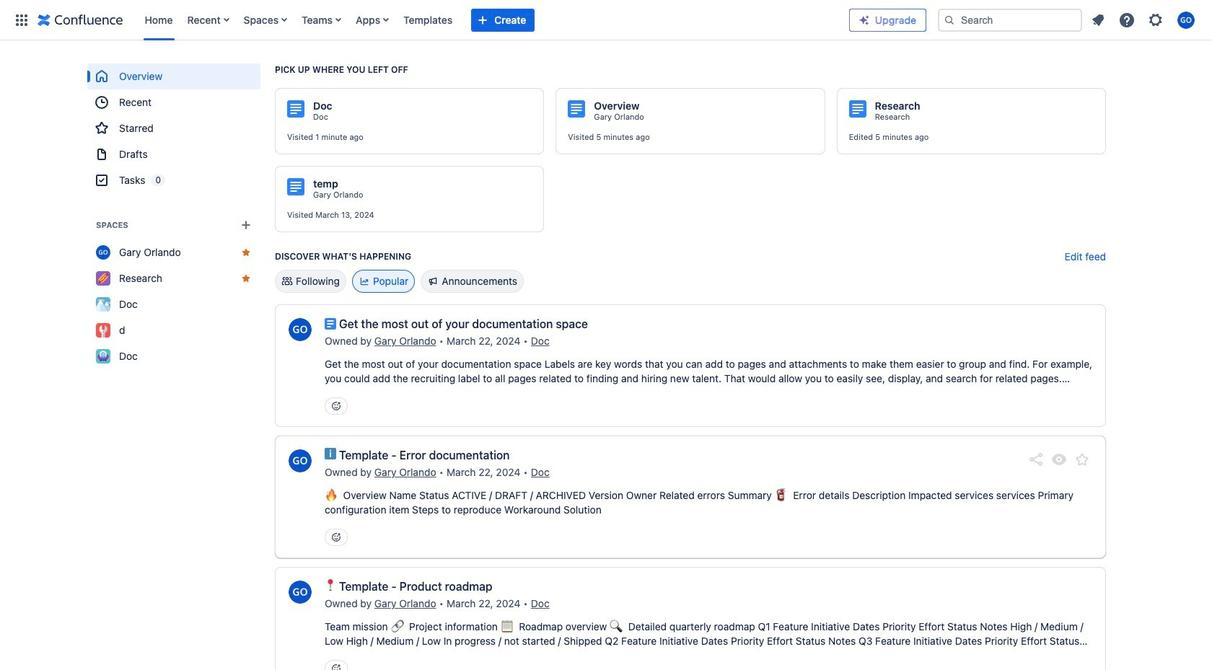 Task type: vqa. For each thing, say whether or not it's contained in the screenshot.
Export icon
no



Task type: locate. For each thing, give the bounding box(es) containing it.
settings icon image
[[1148, 11, 1165, 29]]

0 vertical spatial add reaction image
[[331, 401, 342, 412]]

list for "appswitcher icon"
[[137, 0, 849, 40]]

add reaction image
[[331, 401, 342, 412], [331, 532, 342, 543], [331, 663, 342, 670]]

more information about gary orlando image
[[287, 317, 313, 343], [287, 580, 313, 606]]

list
[[137, 0, 849, 40], [1085, 7, 1204, 33]]

group
[[87, 64, 261, 193]]

2 vertical spatial add reaction image
[[331, 663, 342, 670]]

your profile and preferences image
[[1178, 11, 1195, 29]]

1 vertical spatial unstar this space image
[[240, 273, 252, 284]]

1 horizontal spatial list
[[1085, 7, 1204, 33]]

0 vertical spatial more information about gary orlando image
[[287, 317, 313, 343]]

0 horizontal spatial list
[[137, 0, 849, 40]]

appswitcher icon image
[[13, 11, 30, 29]]

list for premium icon
[[1085, 7, 1204, 33]]

:information_source: image
[[325, 448, 336, 460]]

banner
[[0, 0, 1212, 40]]

more information about gary orlando image for third add reaction "icon" from the top
[[287, 580, 313, 606]]

1 vertical spatial add reaction image
[[331, 532, 342, 543]]

1 add reaction image from the top
[[331, 401, 342, 412]]

0 vertical spatial unstar this space image
[[240, 247, 252, 258]]

more information about gary orlando image for 1st add reaction "icon"
[[287, 317, 313, 343]]

more information about gary orlando image
[[287, 448, 313, 474]]

unstar this space image
[[240, 247, 252, 258], [240, 273, 252, 284]]

confluence image
[[38, 11, 123, 29], [38, 11, 123, 29]]

:information_source: image
[[325, 448, 336, 460]]

:round_pushpin: image
[[325, 580, 336, 591], [325, 580, 336, 591]]

1 vertical spatial more information about gary orlando image
[[287, 580, 313, 606]]

None search field
[[938, 8, 1083, 31]]

1 more information about gary orlando image from the top
[[287, 317, 313, 343]]

2 more information about gary orlando image from the top
[[287, 580, 313, 606]]



Task type: describe. For each thing, give the bounding box(es) containing it.
share image
[[1028, 451, 1045, 468]]

1 unstar this space image from the top
[[240, 247, 252, 258]]

unwatch image
[[1051, 451, 1068, 468]]

2 unstar this space image from the top
[[240, 273, 252, 284]]

help icon image
[[1119, 11, 1136, 29]]

premium image
[[859, 14, 870, 26]]

star image
[[1074, 451, 1091, 468]]

search image
[[944, 14, 956, 26]]

notification icon image
[[1090, 11, 1107, 29]]

Search field
[[938, 8, 1083, 31]]

3 add reaction image from the top
[[331, 663, 342, 670]]

2 add reaction image from the top
[[331, 532, 342, 543]]

global element
[[9, 0, 849, 40]]

create a space image
[[237, 217, 255, 234]]



